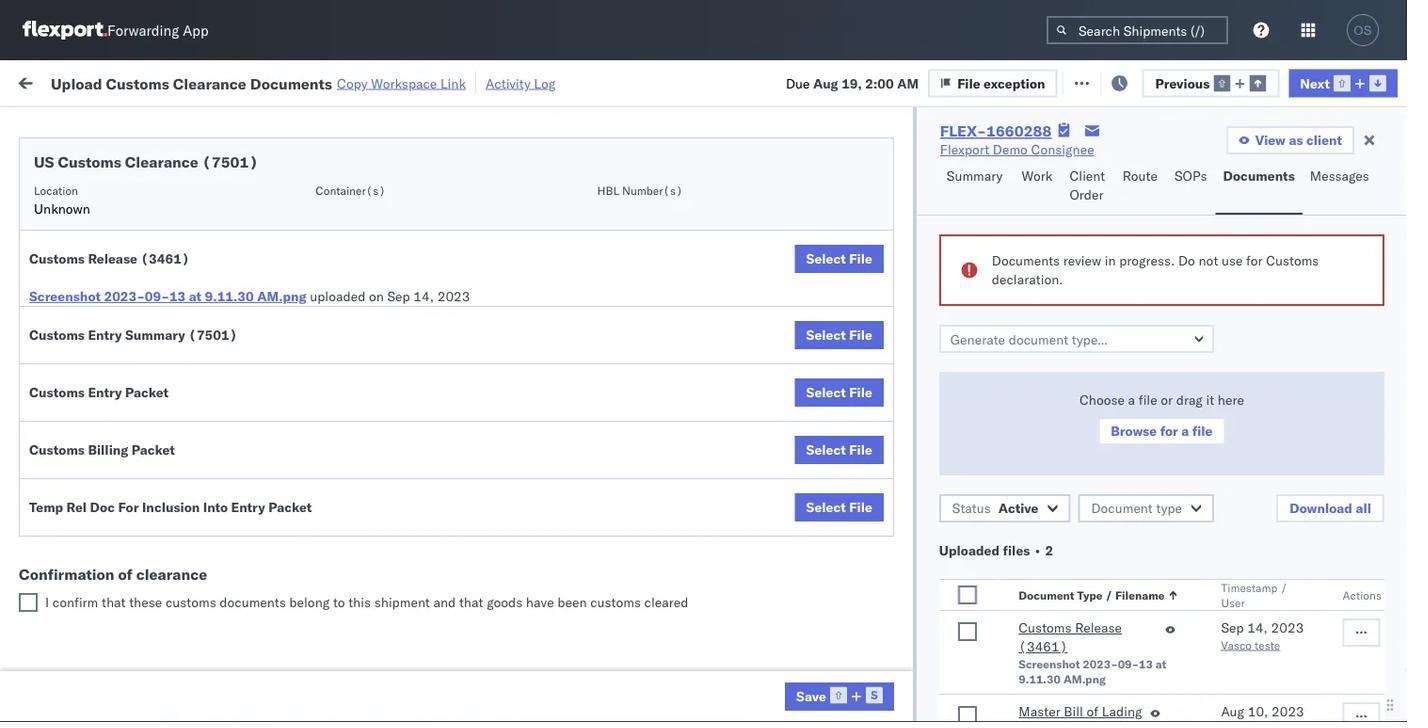 Task type: vqa. For each thing, say whether or not it's contained in the screenshot.
3
no



Task type: describe. For each thing, give the bounding box(es) containing it.
2 hlxu80 from the top
[[1360, 230, 1408, 246]]

from for 1st schedule pickup from los angeles, ca link from the top of the page
[[146, 220, 174, 236]]

i
[[45, 594, 49, 611]]

workitem
[[21, 154, 70, 168]]

2 gvcu5265864 from the top
[[1160, 685, 1253, 702]]

temp
[[29, 499, 63, 516]]

uetu5238478 for schedule delivery appointment
[[1261, 478, 1352, 495]]

save
[[797, 688, 827, 704]]

0 horizontal spatial of
[[118, 565, 133, 584]]

5 1846748 from the top
[[1080, 355, 1137, 371]]

file for customs billing packet
[[850, 442, 873, 458]]

9 resize handle column header from the left
[[1374, 146, 1396, 722]]

jan for 23,
[[400, 645, 421, 661]]

lhuu7894563, uetu5238478 for confirm pickup from los angeles, ca
[[1160, 520, 1352, 536]]

location
[[34, 183, 78, 197]]

confirm delivery link
[[43, 560, 143, 579]]

1 maeu9408431 from the top
[[1282, 645, 1378, 661]]

3 ocean fcl from the top
[[576, 355, 642, 371]]

flexport demo consignee link
[[940, 140, 1095, 159]]

4 schedule pickup from los angeles, ca link from the top
[[43, 426, 267, 464]]

numbers for mbl/mawb numbers
[[1351, 154, 1398, 168]]

5 hlxu6269489, from the top
[[1260, 354, 1356, 371]]

1 horizontal spatial file exception
[[1087, 73, 1175, 89]]

my work
[[19, 68, 103, 94]]

1:59 am cdt, nov 5, 2022 for 5th the schedule pickup from los angeles, ca button from the bottom of the page
[[303, 230, 470, 247]]

0 vertical spatial (3461)
[[141, 250, 190, 267]]

2 test123456 from the top
[[1282, 355, 1362, 371]]

work
[[54, 68, 103, 94]]

5 1:59 from the top
[[303, 355, 332, 371]]

2 schedule pickup from los angeles, ca button from the top
[[43, 260, 267, 300]]

los for confirm pickup from los angeles, ca link
[[170, 510, 191, 526]]

lhuu7894563, for schedule pickup from los angeles, ca
[[1160, 437, 1257, 453]]

screenshot 2023-09-13 at 9.11.30 am.png link
[[29, 287, 307, 306]]

1 horizontal spatial on
[[460, 73, 475, 89]]

2 schedule from the top
[[43, 220, 99, 236]]

upload customs clearance documents link
[[43, 385, 267, 422]]

customs down forwarding
[[106, 74, 169, 93]]

1 schedule from the top
[[43, 188, 99, 204]]

customs down unknown
[[29, 250, 85, 267]]

ca for third schedule pickup from los angeles, ca link from the bottom of the page
[[43, 363, 61, 379]]

entry for summary
[[88, 327, 122, 343]]

4 resize handle column header from the left
[[667, 146, 689, 722]]

nov for third schedule pickup from los angeles, ca link from the bottom of the page
[[394, 355, 418, 371]]

files
[[1003, 542, 1030, 559]]

los for third schedule pickup from los angeles, ca link from the bottom of the page
[[177, 344, 199, 361]]

all
[[1356, 500, 1372, 516]]

link
[[441, 75, 466, 91]]

view as client button
[[1227, 126, 1355, 154]]

uploaded
[[310, 288, 366, 305]]

5 hlxu80 from the top
[[1360, 354, 1408, 371]]

filtered by:
[[19, 115, 86, 132]]

1 nov from the top
[[394, 189, 418, 205]]

vasco
[[1222, 638, 1252, 652]]

1 1846748 from the top
[[1080, 189, 1137, 205]]

6 hlxu6269489, from the top
[[1260, 395, 1356, 412]]

2023 inside sep 14, 2023 vasco teste
[[1272, 620, 1304, 636]]

2 1:59 from the top
[[303, 230, 332, 247]]

file for customs entry packet
[[850, 384, 873, 401]]

customs down the document type / filename
[[1019, 620, 1072, 636]]

1 5, from the top
[[422, 189, 434, 205]]

mbl/mawb
[[1282, 154, 1348, 168]]

select file for customs entry packet
[[807, 384, 873, 401]]

customs up customs entry packet
[[29, 327, 85, 343]]

select for customs release (3461)
[[807, 250, 846, 267]]

10:30
[[303, 645, 340, 661]]

confirm delivery
[[43, 561, 143, 577]]

2 schedule delivery appointment button from the top
[[43, 311, 232, 332]]

0 vertical spatial actions
[[1351, 154, 1390, 168]]

0 horizontal spatial customs release (3461)
[[29, 250, 190, 267]]

4 ocean fcl from the top
[[576, 479, 642, 495]]

at for screenshot 2023-09-13 at 9.11.30 am.png uploaded on sep 14, 2023
[[189, 288, 202, 305]]

1 ceau7522281, from the top
[[1160, 188, 1257, 205]]

2 hlxu6269489, from the top
[[1260, 230, 1356, 246]]

5 schedule pickup from los angeles, ca from the top
[[43, 593, 254, 628]]

active
[[999, 500, 1039, 516]]

select for customs billing packet
[[807, 442, 846, 458]]

4 schedule pickup from los angeles, ca button from the top
[[43, 426, 267, 466]]

2 ocean fcl from the top
[[576, 230, 642, 247]]

6 resize handle column header from the left
[[977, 146, 1000, 722]]

1 account from the top
[[918, 645, 967, 661]]

6:00
[[303, 520, 332, 537]]

1 vertical spatial work
[[1022, 168, 1053, 184]]

1 - from the top
[[971, 645, 979, 661]]

clearance
[[136, 565, 207, 584]]

upload for upload customs clearance documents
[[43, 386, 86, 402]]

1 karl from the top
[[983, 645, 1007, 661]]

sep 14, 2023 vasco teste
[[1222, 620, 1304, 652]]

clearance for upload customs clearance documents
[[146, 386, 206, 402]]

1 cdt, from the top
[[360, 189, 391, 205]]

pickup for 1st schedule pickup from los angeles, ca link from the top of the page
[[102, 220, 143, 236]]

ca for 2nd schedule pickup from los angeles, ca link from the bottom of the page
[[43, 446, 61, 462]]

1 horizontal spatial of
[[1087, 703, 1099, 720]]

10:30 pm cst, jan 23, 2023
[[303, 645, 481, 661]]

13 for screenshot 2023-09-13 at 9.11.30 am.png
[[1139, 657, 1153, 671]]

maeu9736123
[[1282, 603, 1378, 620]]

los for 5th schedule pickup from los angeles, ca link from the top of the page
[[177, 593, 199, 609]]

select file button for customs release (3461)
[[795, 245, 884, 273]]

here
[[1218, 392, 1245, 408]]

9.11.30 for screenshot 2023-09-13 at 9.11.30 am.png uploaded on sep 14, 2023
[[205, 288, 254, 305]]

activity
[[486, 75, 531, 91]]

(7501) for us customs clearance (7501)
[[202, 153, 258, 171]]

205 on track
[[432, 73, 509, 89]]

3 schedule delivery appointment from the top
[[43, 478, 232, 494]]

doc
[[90, 499, 115, 516]]

(7501) for customs entry summary (7501)
[[189, 327, 238, 343]]

1 flex-1889466 from the top
[[1040, 437, 1137, 454]]

0 vertical spatial file
[[1139, 392, 1158, 408]]

it
[[1207, 392, 1215, 408]]

jan for 13,
[[393, 603, 414, 620]]

7 schedule from the top
[[43, 478, 99, 494]]

screenshot 2023-09-13 at 9.11.30 am.png
[[1019, 657, 1167, 686]]

1:59 am cdt, nov 5, 2022 for 2nd the schedule pickup from los angeles, ca button from the top
[[303, 272, 470, 288]]

appointment for 2nd 'schedule delivery appointment' button from the bottom
[[154, 312, 232, 329]]

2 flex-1889466 from the top
[[1040, 479, 1137, 495]]

ceau7522281, hlxu6269489, hlxu80 for 1st schedule pickup from los angeles, ca link from the top of the page
[[1160, 230, 1408, 246]]

schedule delivery appointment link for 1st 'schedule delivery appointment' button from the top of the page
[[43, 187, 232, 206]]

confirm delivery button
[[43, 560, 143, 580]]

confirmation of clearance
[[19, 565, 207, 584]]

teste
[[1255, 638, 1281, 652]]

due
[[786, 75, 810, 91]]

6 ceau7522281, from the top
[[1160, 395, 1257, 412]]

pm for 6:00
[[335, 520, 356, 537]]

4 flex-1889466 from the top
[[1040, 562, 1137, 578]]

aug 10, 2023
[[1222, 703, 1305, 720]]

3 ceau7522281, from the top
[[1160, 271, 1257, 288]]

2 account from the top
[[918, 686, 967, 702]]

confirm
[[53, 594, 98, 611]]

copy workspace link button
[[337, 75, 466, 91]]

14, inside sep 14, 2023 vasco teste
[[1248, 620, 1268, 636]]

2 that from the left
[[459, 594, 484, 611]]

6 ocean fcl from the top
[[576, 603, 642, 620]]

packet for customs billing packet
[[132, 442, 175, 458]]

select file for customs billing packet
[[807, 442, 873, 458]]

delivery down us customs clearance (7501)
[[102, 188, 151, 204]]

fcl for third schedule pickup from los angeles, ca link from the bottom of the page
[[618, 355, 642, 371]]

1 that from the left
[[102, 594, 126, 611]]

2 lagerfeld from the top
[[1010, 686, 1066, 702]]

cleared
[[645, 594, 689, 611]]

0 horizontal spatial file exception
[[958, 75, 1046, 91]]

schedule delivery appointment link for 1st 'schedule delivery appointment' button from the bottom of the page
[[43, 477, 232, 496]]

/ inside timestamp / user
[[1281, 580, 1288, 595]]

(3461) inside customs release (3461)
[[1019, 638, 1068, 655]]

from for confirm pickup from los angeles, ca link
[[139, 510, 166, 526]]

os
[[1354, 23, 1373, 37]]

lading
[[1102, 703, 1143, 720]]

1 horizontal spatial customs release (3461)
[[1019, 620, 1122, 655]]

am.png for screenshot 2023-09-13 at 9.11.30 am.png
[[1064, 672, 1106, 686]]

select file button for customs entry packet
[[795, 379, 884, 407]]

0 horizontal spatial release
[[88, 250, 137, 267]]

screenshot 2023-09-13 at 9.11.30 am.png uploaded on sep 14, 2023
[[29, 288, 470, 305]]

nov for fourth schedule pickup from los angeles, ca link from the bottom
[[394, 272, 418, 288]]

batch action
[[1303, 73, 1385, 89]]

4 1:59 from the top
[[303, 313, 332, 330]]

2 customs from the left
[[591, 594, 641, 611]]

1 vertical spatial actions
[[1343, 588, 1382, 602]]

0 vertical spatial aug
[[814, 75, 839, 91]]

23, for jan
[[424, 645, 445, 661]]

0 vertical spatial work
[[204, 73, 237, 89]]

from for third schedule pickup from los angeles, ca link from the bottom of the page
[[146, 344, 174, 361]]

for inside documents review in progress. do not use for customs declaration.
[[1247, 252, 1263, 269]]

previous
[[1156, 75, 1210, 91]]

select file for customs entry summary (7501)
[[807, 327, 873, 343]]

2 5, from the top
[[422, 230, 434, 247]]

bookings
[[821, 603, 876, 620]]

lhuu7894563, for schedule delivery appointment
[[1160, 478, 1257, 495]]

fcl for 5th schedule pickup from los angeles, ca link from the top of the page
[[618, 603, 642, 620]]

4 nov from the top
[[394, 313, 418, 330]]

this
[[349, 594, 371, 611]]

customs down by:
[[58, 153, 121, 171]]

5 cdt, from the top
[[360, 355, 391, 371]]

3 schedule pickup from los angeles, ca link from the top
[[43, 343, 267, 381]]

as
[[1289, 132, 1304, 148]]

5 flex-1846748 from the top
[[1040, 355, 1137, 371]]

flexport
[[940, 141, 990, 158]]

2:00
[[866, 75, 894, 91]]

bookings test consignee
[[821, 603, 971, 620]]

1 hlxu6269489, from the top
[[1260, 188, 1356, 205]]

0 vertical spatial 14,
[[414, 288, 434, 305]]

fcl for confirm pickup from los angeles, ca link
[[618, 520, 642, 537]]

1 1:59 am cdt, nov 5, 2022 from the top
[[303, 189, 470, 205]]

delivery down screenshot 2023-09-13 at 9.11.30 am.png link
[[102, 312, 151, 329]]

previous button
[[1143, 69, 1280, 97]]

2 vertical spatial entry
[[231, 499, 265, 516]]

4 hlxu6269489, from the top
[[1260, 313, 1356, 329]]

3 hlxu80 from the top
[[1360, 271, 1408, 288]]

3 flex-1889466 from the top
[[1040, 520, 1137, 537]]

4 5, from the top
[[422, 313, 434, 330]]

documents inside upload customs clearance documents
[[43, 404, 111, 421]]

delivery up 'for' at the left bottom of the page
[[102, 478, 151, 494]]

confirm pickup from los angeles, ca button
[[43, 509, 267, 548]]

flex id
[[1009, 154, 1045, 168]]

6 1:59 from the top
[[303, 479, 332, 495]]

container numbers button
[[1151, 142, 1254, 176]]

demo
[[993, 141, 1028, 158]]

due aug 19, 2:00 am
[[786, 75, 919, 91]]

09- for screenshot 2023-09-13 at 9.11.30 am.png
[[1118, 657, 1139, 671]]

document for document type / filename
[[1019, 588, 1075, 602]]

4 ceau7522281, from the top
[[1160, 313, 1257, 329]]

sops button
[[1168, 159, 1216, 215]]

2 2130387 from the top
[[1080, 686, 1137, 702]]

sep inside sep 14, 2023 vasco teste
[[1222, 620, 1244, 636]]

los for 2nd schedule pickup from los angeles, ca link from the bottom of the page
[[177, 427, 199, 443]]

timestamp / user button
[[1218, 576, 1305, 610]]

dec for 14,
[[393, 479, 418, 495]]

for
[[118, 499, 139, 516]]

1 vertical spatial 14,
[[421, 479, 441, 495]]

download
[[1290, 500, 1353, 516]]

do
[[1179, 252, 1196, 269]]

clearance for upload customs clearance documents copy workspace link
[[173, 74, 247, 93]]

0 vertical spatial a
[[1129, 392, 1136, 408]]

2 1889466 from the top
[[1080, 479, 1137, 495]]

batch
[[1303, 73, 1340, 89]]

5 resize handle column header from the left
[[789, 146, 812, 722]]

select file button for customs entry summary (7501)
[[795, 321, 884, 349]]

location unknown
[[34, 183, 90, 217]]

7 fcl from the top
[[618, 645, 642, 661]]

summary inside button
[[947, 168, 1003, 184]]

os button
[[1342, 8, 1385, 52]]

1660288
[[987, 121, 1052, 140]]

screenshot for screenshot 2023-09-13 at 9.11.30 am.png
[[1019, 657, 1080, 671]]

2 - from the top
[[971, 686, 979, 702]]

customs release (3461) link
[[1019, 619, 1158, 656]]

3 1846748 from the top
[[1080, 272, 1137, 288]]

2023- for screenshot 2023-09-13 at 9.11.30 am.png uploaded on sep 14, 2023
[[104, 288, 145, 305]]

shipment
[[374, 594, 430, 611]]

timestamp / user
[[1222, 580, 1288, 610]]

1 lagerfeld from the top
[[1010, 645, 1066, 661]]

ceau7522281, hlxu6269489, hlxu80 for the upload customs clearance documents link at the bottom of the page
[[1160, 395, 1408, 412]]

pickup for 5th schedule pickup from los angeles, ca link from the top of the page
[[102, 593, 143, 609]]

fcl for 1st 'schedule delivery appointment' button from the bottom of the page the schedule delivery appointment link
[[618, 479, 642, 495]]

summary button
[[940, 159, 1015, 215]]

5 ceau7522281, from the top
[[1160, 354, 1257, 371]]

client
[[1307, 132, 1343, 148]]

Search Work text field
[[775, 67, 980, 96]]

8 resize handle column header from the left
[[1250, 146, 1273, 722]]

3 schedule pickup from los angeles, ca button from the top
[[43, 343, 267, 383]]

mbl/mawb numbers
[[1282, 154, 1398, 168]]

documents inside documents review in progress. do not use for customs declaration.
[[992, 252, 1060, 269]]

759 at risk
[[346, 73, 411, 89]]

1 ocean fcl from the top
[[576, 189, 642, 205]]

6 flex-1846748 from the top
[[1040, 396, 1137, 412]]

next button
[[1289, 69, 1398, 97]]

document type
[[1092, 500, 1183, 516]]

1 horizontal spatial aug
[[1222, 703, 1245, 720]]

container numbers
[[1160, 146, 1210, 176]]

5 ocean fcl from the top
[[576, 520, 642, 537]]

timestamp
[[1222, 580, 1278, 595]]

ca for confirm pickup from los angeles, ca link
[[43, 529, 61, 545]]

9.11.30 for screenshot 2023-09-13 at 9.11.30 am.png
[[1019, 672, 1061, 686]]

1 schedule delivery appointment from the top
[[43, 188, 232, 204]]

documents left copy
[[250, 74, 332, 93]]

activity log button
[[486, 72, 556, 95]]

13 for screenshot 2023-09-13 at 9.11.30 am.png uploaded on sep 14, 2023
[[169, 288, 186, 305]]



Task type: locate. For each thing, give the bounding box(es) containing it.
pm right 6:00 at bottom left
[[335, 520, 356, 537]]

1:59 am cdt, nov 5, 2022 for third the schedule pickup from los angeles, ca button from the bottom of the page
[[303, 355, 470, 371]]

delivery inside 'link'
[[95, 561, 143, 577]]

1 schedule pickup from los angeles, ca button from the top
[[43, 219, 267, 258]]

0 horizontal spatial for
[[1161, 423, 1179, 439]]

4 1889466 from the top
[[1080, 562, 1137, 578]]

lagerfeld
[[1010, 645, 1066, 661], [1010, 686, 1066, 702]]

select file for customs release (3461)
[[807, 250, 873, 267]]

1 vertical spatial jan
[[400, 645, 421, 661]]

0 vertical spatial of
[[118, 565, 133, 584]]

14, up 6:00 pm cst, dec 23, 2022
[[421, 479, 441, 495]]

0 horizontal spatial 9.11.30
[[205, 288, 254, 305]]

cst,
[[360, 479, 390, 495], [359, 520, 389, 537], [360, 603, 390, 620], [367, 645, 397, 661]]

1 vertical spatial a
[[1182, 423, 1190, 439]]

select for customs entry summary (7501)
[[807, 327, 846, 343]]

browse
[[1111, 423, 1157, 439]]

on right 205
[[460, 73, 475, 89]]

browse for a file
[[1111, 423, 1213, 439]]

14, right uploaded
[[414, 288, 434, 305]]

from for fourth schedule pickup from los angeles, ca link from the bottom
[[146, 261, 174, 278]]

file for customs entry summary (7501)
[[850, 327, 873, 343]]

ca for 1st schedule pickup from los angeles, ca link from the top of the page
[[43, 239, 61, 255]]

integration
[[821, 645, 886, 661], [821, 686, 886, 702]]

schedule pickup from los angeles, ca up customs entry summary (7501)
[[43, 261, 254, 297]]

packet up 6:00 at bottom left
[[268, 499, 312, 516]]

3 schedule delivery appointment button from the top
[[43, 477, 232, 498]]

1 ceau7522281, hlxu6269489, hlxu80 from the top
[[1160, 188, 1408, 205]]

a right choose
[[1129, 392, 1136, 408]]

schedule pickup from los angeles, ca down upload customs clearance documents button
[[43, 427, 254, 462]]

entry
[[88, 327, 122, 343], [88, 384, 122, 401], [231, 499, 265, 516]]

1 vertical spatial of
[[1087, 703, 1099, 720]]

2 flex-2130387 from the top
[[1040, 686, 1137, 702]]

1 schedule delivery appointment button from the top
[[43, 187, 232, 208]]

7 resize handle column header from the left
[[1128, 146, 1151, 722]]

6 1846748 from the top
[[1080, 396, 1137, 412]]

select file button for customs billing packet
[[795, 436, 884, 464]]

2 ca from the top
[[43, 280, 61, 297]]

schedule delivery appointment link down screenshot 2023-09-13 at 9.11.30 am.png link
[[43, 311, 232, 330]]

pm right 10:30 on the left of page
[[343, 645, 364, 661]]

0 vertical spatial schedule delivery appointment
[[43, 188, 232, 204]]

lhuu7894563, for confirm pickup from los angeles, ca
[[1160, 520, 1257, 536]]

1 horizontal spatial /
[[1281, 580, 1288, 595]]

0 vertical spatial integration test account - karl lagerfeld
[[821, 645, 1066, 661]]

at left 'risk'
[[374, 73, 385, 89]]

uetu5238478 for confirm pickup from los angeles, ca
[[1261, 520, 1352, 536]]

1 horizontal spatial work
[[1022, 168, 1053, 184]]

consignee down uploaded
[[908, 603, 971, 620]]

1 uetu5238478 from the top
[[1261, 437, 1352, 453]]

1 2130387 from the top
[[1080, 645, 1137, 661]]

test
[[904, 189, 929, 205], [781, 230, 806, 247], [904, 230, 929, 247], [781, 272, 806, 288], [904, 272, 929, 288], [781, 313, 806, 330], [904, 313, 929, 330], [781, 355, 806, 371], [904, 355, 929, 371], [781, 396, 806, 412], [904, 396, 929, 412], [781, 437, 806, 454], [904, 437, 929, 454], [781, 479, 806, 495], [904, 479, 929, 495], [781, 520, 806, 537], [904, 520, 929, 537], [904, 562, 929, 578], [880, 603, 905, 620], [889, 645, 914, 661], [889, 686, 914, 702]]

download all
[[1290, 500, 1372, 516]]

am
[[897, 75, 919, 91], [335, 189, 357, 205], [335, 230, 357, 247], [335, 272, 357, 288], [335, 313, 357, 330], [335, 355, 357, 371], [335, 479, 357, 495], [335, 603, 357, 620]]

0 vertical spatial 9.11.30
[[205, 288, 254, 305]]

document for document type
[[1092, 500, 1153, 516]]

from inside confirm pickup from los angeles, ca
[[139, 510, 166, 526]]

cst, for 1:59 am cst, dec 14, 2022
[[360, 479, 390, 495]]

1 horizontal spatial document
[[1092, 500, 1153, 516]]

0 vertical spatial (7501)
[[202, 153, 258, 171]]

select for temp rel doc for inclusion into entry packet
[[807, 499, 846, 516]]

1 vertical spatial release
[[1075, 620, 1122, 636]]

uetu5238478 for schedule pickup from los angeles, ca
[[1261, 437, 1352, 453]]

select file for temp rel doc for inclusion into entry packet
[[807, 499, 873, 516]]

for down or
[[1161, 423, 1179, 439]]

flex-1889466 up document type
[[1040, 479, 1137, 495]]

into
[[203, 499, 228, 516]]

3 lhuu7894563, from the top
[[1160, 520, 1257, 536]]

dec up 6:00 pm cst, dec 23, 2022
[[393, 479, 418, 495]]

summary down flexport
[[947, 168, 1003, 184]]

1:59
[[303, 189, 332, 205], [303, 230, 332, 247], [303, 272, 332, 288], [303, 313, 332, 330], [303, 355, 332, 371], [303, 479, 332, 495], [303, 603, 332, 620]]

14, up teste
[[1248, 620, 1268, 636]]

customs inside documents review in progress. do not use for customs declaration.
[[1267, 252, 1320, 269]]

temp rel doc for inclusion into entry packet
[[29, 499, 312, 516]]

entry up customs billing packet
[[88, 384, 122, 401]]

select file button for temp rel doc for inclusion into entry packet
[[795, 493, 884, 522]]

clearance down import at the left top of page
[[125, 153, 199, 171]]

0 horizontal spatial summary
[[125, 327, 185, 343]]

1 vertical spatial schedule delivery appointment button
[[43, 311, 232, 332]]

pm for 10:30
[[343, 645, 364, 661]]

/ up 1893174
[[1106, 588, 1113, 602]]

screenshot inside screenshot 2023-09-13 at 9.11.30 am.png
[[1019, 657, 1080, 671]]

am.png
[[257, 288, 307, 305], [1064, 672, 1106, 686]]

1 vertical spatial sep
[[1222, 620, 1244, 636]]

workitem button
[[11, 150, 273, 169]]

ca
[[43, 239, 61, 255], [43, 280, 61, 297], [43, 363, 61, 379], [43, 446, 61, 462], [43, 529, 61, 545], [43, 612, 61, 628]]

customs release (3461) down unknown
[[29, 250, 190, 267]]

0 horizontal spatial numbers
[[1160, 161, 1207, 176]]

1 vertical spatial karl
[[983, 686, 1007, 702]]

los for 1st schedule pickup from los angeles, ca link from the top of the page
[[177, 220, 199, 236]]

screenshot for screenshot 2023-09-13 at 9.11.30 am.png uploaded on sep 14, 2023
[[29, 288, 101, 305]]

release down the document type / filename
[[1075, 620, 1122, 636]]

2023
[[438, 288, 470, 305], [441, 603, 473, 620], [1272, 620, 1304, 636], [448, 645, 481, 661], [1272, 703, 1305, 720]]

2 lhuu7894563, from the top
[[1160, 478, 1257, 495]]

customs left "billing"
[[29, 442, 85, 458]]

appointment up inclusion
[[154, 478, 232, 494]]

4 select file button from the top
[[795, 436, 884, 464]]

nov for 1st schedule pickup from los angeles, ca link from the top of the page
[[394, 230, 418, 247]]

1 horizontal spatial that
[[459, 594, 484, 611]]

bosch ocean test
[[821, 189, 929, 205], [699, 230, 806, 247], [821, 230, 929, 247], [699, 272, 806, 288], [821, 272, 929, 288], [699, 313, 806, 330], [821, 313, 929, 330], [699, 355, 806, 371], [821, 355, 929, 371], [699, 396, 806, 412], [821, 396, 929, 412], [699, 437, 806, 454], [821, 437, 929, 454], [699, 479, 806, 495], [821, 479, 929, 495], [699, 520, 806, 537], [821, 520, 929, 537], [821, 562, 929, 578]]

confirm pickup from los angeles, ca link
[[43, 509, 267, 547]]

lhuu7894563, uetu5238478
[[1160, 437, 1352, 453], [1160, 478, 1352, 495], [1160, 520, 1352, 536], [1160, 561, 1352, 578]]

1889466 down choose
[[1080, 437, 1137, 454]]

type
[[1157, 500, 1183, 516]]

schedule pickup from los angeles, ca button up customs entry summary (7501)
[[43, 260, 267, 300]]

route button
[[1116, 159, 1168, 215]]

billing
[[88, 442, 128, 458]]

4 ca from the top
[[43, 446, 61, 462]]

resize handle column header
[[269, 146, 292, 722], [478, 146, 501, 722], [544, 146, 567, 722], [667, 146, 689, 722], [789, 146, 812, 722], [977, 146, 1000, 722], [1128, 146, 1151, 722], [1250, 146, 1273, 722], [1374, 146, 1396, 722]]

2 vertical spatial packet
[[268, 499, 312, 516]]

5 schedule from the top
[[43, 344, 99, 361]]

lhuu7894563, uetu5238478 for schedule pickup from los angeles, ca
[[1160, 437, 1352, 453]]

0 horizontal spatial 13
[[169, 288, 186, 305]]

file left or
[[1139, 392, 1158, 408]]

entry for packet
[[88, 384, 122, 401]]

dec for 23,
[[392, 520, 417, 537]]

flex-1889466 button
[[1009, 433, 1141, 459], [1009, 433, 1141, 459], [1009, 474, 1141, 500], [1009, 474, 1141, 500], [1009, 516, 1141, 542], [1009, 516, 1141, 542], [1009, 557, 1141, 583], [1009, 557, 1141, 583]]

client order button
[[1063, 159, 1116, 215]]

ca inside confirm pickup from los angeles, ca
[[43, 529, 61, 545]]

5 schedule pickup from los angeles, ca button from the top
[[43, 592, 267, 631]]

ca for fourth schedule pickup from los angeles, ca link from the bottom
[[43, 280, 61, 297]]

am.png inside screenshot 2023-09-13 at 9.11.30 am.png
[[1064, 672, 1106, 686]]

am.png left uploaded
[[257, 288, 307, 305]]

for inside button
[[1161, 423, 1179, 439]]

that down confirmation of clearance
[[102, 594, 126, 611]]

09- for screenshot 2023-09-13 at 9.11.30 am.png uploaded on sep 14, 2023
[[145, 288, 169, 305]]

summary down screenshot 2023-09-13 at 9.11.30 am.png link
[[125, 327, 185, 343]]

these
[[129, 594, 162, 611]]

7 1:59 from the top
[[303, 603, 332, 620]]

2 vertical spatial schedule delivery appointment button
[[43, 477, 232, 498]]

packet for customs entry packet
[[125, 384, 169, 401]]

0 horizontal spatial am.png
[[257, 288, 307, 305]]

1 vertical spatial packet
[[132, 442, 175, 458]]

0 horizontal spatial consignee
[[908, 603, 971, 620]]

schedule delivery appointment up 'for' at the left bottom of the page
[[43, 478, 232, 494]]

schedule pickup from los angeles, ca button down clearance
[[43, 592, 267, 631]]

packet down customs entry summary (7501)
[[125, 384, 169, 401]]

1 gvcu5265864 from the top
[[1160, 644, 1253, 661]]

0 vertical spatial upload
[[51, 74, 102, 93]]

file for temp rel doc for inclusion into entry packet
[[850, 499, 873, 516]]

flex id button
[[1000, 150, 1132, 169]]

hbl
[[597, 183, 619, 197]]

exception up 1660288
[[984, 75, 1046, 91]]

document type / filename
[[1019, 588, 1165, 602]]

2 horizontal spatial at
[[1156, 657, 1167, 671]]

Search Shipments (/) text field
[[1047, 16, 1229, 44]]

abcdefg78456546 for confirm pickup from los angeles, ca
[[1282, 520, 1408, 537]]

2 ceau7522281, from the top
[[1160, 230, 1257, 246]]

0 vertical spatial schedule delivery appointment link
[[43, 187, 232, 206]]

release inside customs release (3461)
[[1075, 620, 1122, 636]]

declaration.
[[992, 271, 1064, 288]]

file exception up flex-1660288 on the right
[[958, 75, 1046, 91]]

0 vertical spatial karl
[[983, 645, 1007, 661]]

customs up "billing"
[[90, 386, 142, 402]]

ocean fcl
[[576, 189, 642, 205], [576, 230, 642, 247], [576, 355, 642, 371], [576, 479, 642, 495], [576, 520, 642, 537], [576, 603, 642, 620], [576, 645, 642, 661]]

status
[[953, 500, 991, 516]]

6 hlxu80 from the top
[[1360, 395, 1408, 412]]

1 horizontal spatial exception
[[1113, 73, 1175, 89]]

6 fcl from the top
[[618, 603, 642, 620]]

1 horizontal spatial (3461)
[[1019, 638, 1068, 655]]

09- up lading
[[1118, 657, 1139, 671]]

to
[[333, 594, 345, 611]]

19,
[[842, 75, 862, 91]]

pickup for confirm pickup from los angeles, ca link
[[95, 510, 135, 526]]

0 vertical spatial schedule delivery appointment button
[[43, 187, 232, 208]]

09- inside screenshot 2023-09-13 at 9.11.30 am.png
[[1118, 657, 1139, 671]]

3 uetu5238478 from the top
[[1261, 520, 1352, 536]]

2130387
[[1080, 645, 1137, 661], [1080, 686, 1137, 702]]

0 vertical spatial on
[[460, 73, 475, 89]]

0 horizontal spatial work
[[204, 73, 237, 89]]

0 vertical spatial dec
[[393, 479, 418, 495]]

5 schedule pickup from los angeles, ca link from the top
[[43, 592, 267, 629]]

schedule pickup from los angeles, ca button down upload customs clearance documents button
[[43, 426, 267, 466]]

1 confirm from the top
[[43, 510, 91, 526]]

3 select file from the top
[[807, 384, 873, 401]]

clearance inside upload customs clearance documents
[[146, 386, 206, 402]]

consignee for bookings test consignee
[[908, 603, 971, 620]]

numbers inside container numbers
[[1160, 161, 1207, 176]]

schedule delivery appointment button up 'for' at the left bottom of the page
[[43, 477, 232, 498]]

1 horizontal spatial customs
[[591, 594, 641, 611]]

rel
[[66, 499, 87, 516]]

0 vertical spatial appointment
[[154, 188, 232, 204]]

None checkbox
[[19, 593, 38, 612]]

2 vertical spatial at
[[1156, 657, 1167, 671]]

2130387 up lading
[[1080, 686, 1137, 702]]

1 select file from the top
[[807, 250, 873, 267]]

at down msdu7304509
[[1156, 657, 1167, 671]]

2023- inside screenshot 2023-09-13 at 9.11.30 am.png
[[1083, 657, 1118, 671]]

upload customs clearance documents
[[43, 386, 206, 421]]

select for customs entry packet
[[807, 384, 846, 401]]

fcl for 1st schedule pickup from los angeles, ca link from the top of the page
[[618, 230, 642, 247]]

view
[[1256, 132, 1286, 148]]

flexport. image
[[23, 21, 107, 40]]

23, down 1:59 am cst, dec 14, 2022
[[420, 520, 440, 537]]

6 schedule from the top
[[43, 427, 99, 443]]

am.png up master bill of lading
[[1064, 672, 1106, 686]]

2023- for screenshot 2023-09-13 at 9.11.30 am.png
[[1083, 657, 1118, 671]]

numbers for container numbers
[[1160, 161, 1207, 176]]

appointment for 1st 'schedule delivery appointment' button from the top of the page
[[154, 188, 232, 204]]

cst, down 1:59 am cst, jan 13, 2023
[[367, 645, 397, 661]]

0 vertical spatial document
[[1092, 500, 1153, 516]]

los
[[177, 220, 199, 236], [177, 261, 199, 278], [177, 344, 199, 361], [177, 427, 199, 443], [170, 510, 191, 526], [177, 593, 199, 609]]

2 schedule delivery appointment link from the top
[[43, 311, 232, 330]]

customs down clearance
[[166, 594, 216, 611]]

1 vertical spatial flex-2130387
[[1040, 686, 1137, 702]]

screenshot down customs release (3461) link
[[1019, 657, 1080, 671]]

aug
[[814, 75, 839, 91], [1222, 703, 1245, 720]]

/ inside button
[[1106, 588, 1113, 602]]

0 vertical spatial consignee
[[1032, 141, 1095, 158]]

2 vertical spatial schedule delivery appointment
[[43, 478, 232, 494]]

schedule pickup from los angeles, ca link up screenshot 2023-09-13 at 9.11.30 am.png link
[[43, 219, 267, 257]]

2 resize handle column header from the left
[[478, 146, 501, 722]]

messages button
[[1303, 159, 1380, 215]]

document type / filename button
[[1015, 584, 1184, 603]]

3 fcl from the top
[[618, 355, 642, 371]]

schedule delivery appointment down screenshot 2023-09-13 at 9.11.30 am.png link
[[43, 312, 232, 329]]

23,
[[420, 520, 440, 537], [424, 645, 445, 661]]

next
[[1301, 75, 1330, 91]]

4 flex-1846748 from the top
[[1040, 313, 1137, 330]]

documents review in progress. do not use for customs declaration.
[[992, 252, 1320, 288]]

appointment for 1st 'schedule delivery appointment' button from the bottom of the page
[[154, 478, 232, 494]]

1 1889466 from the top
[[1080, 437, 1137, 454]]

or
[[1161, 392, 1173, 408]]

lhuu7894563, uetu5238478 for schedule delivery appointment
[[1160, 478, 1352, 495]]

3 hlxu6269489, from the top
[[1260, 271, 1356, 288]]

forwarding app link
[[23, 21, 209, 40]]

0 horizontal spatial that
[[102, 594, 126, 611]]

forwarding
[[107, 21, 179, 39]]

2 nov from the top
[[394, 230, 418, 247]]

document type button
[[1079, 494, 1215, 523]]

1 fcl from the top
[[618, 189, 642, 205]]

0 vertical spatial entry
[[88, 327, 122, 343]]

jan down 13,
[[400, 645, 421, 661]]

1 select file button from the top
[[795, 245, 884, 273]]

1 lhuu7894563, from the top
[[1160, 437, 1257, 453]]

2 vertical spatial appointment
[[154, 478, 232, 494]]

pickup inside confirm pickup from los angeles, ca
[[95, 510, 135, 526]]

1893174
[[1080, 603, 1137, 620]]

1 vertical spatial screenshot
[[1019, 657, 1080, 671]]

confirm inside confirm pickup from los angeles, ca
[[43, 510, 91, 526]]

0 horizontal spatial aug
[[814, 75, 839, 91]]

1 schedule pickup from los angeles, ca link from the top
[[43, 219, 267, 257]]

upload up by:
[[51, 74, 102, 93]]

view as client
[[1256, 132, 1343, 148]]

screenshot
[[29, 288, 101, 305], [1019, 657, 1080, 671]]

consignee up client
[[1032, 141, 1095, 158]]

filename
[[1116, 588, 1165, 602]]

5 select file from the top
[[807, 499, 873, 516]]

clearance for us customs clearance (7501)
[[125, 153, 199, 171]]

1 horizontal spatial 13
[[1139, 657, 1153, 671]]

documents up declaration.
[[992, 252, 1060, 269]]

numbers inside button
[[1351, 154, 1398, 168]]

entry right into
[[231, 499, 265, 516]]

release
[[88, 250, 137, 267], [1075, 620, 1122, 636]]

at for screenshot 2023-09-13 at 9.11.30 am.png
[[1156, 657, 1167, 671]]

3 1:59 from the top
[[303, 272, 332, 288]]

0 vertical spatial packet
[[125, 384, 169, 401]]

8 schedule from the top
[[43, 593, 99, 609]]

schedule pickup from los angeles, ca link up customs entry summary (7501)
[[43, 260, 267, 298]]

1 horizontal spatial file
[[1193, 423, 1213, 439]]

4 lhuu7894563, uetu5238478 from the top
[[1160, 561, 1352, 578]]

13 inside screenshot 2023-09-13 at 9.11.30 am.png
[[1139, 657, 1153, 671]]

3 select file button from the top
[[795, 379, 884, 407]]

message (0)
[[252, 73, 330, 89]]

1 vertical spatial test123456
[[1282, 355, 1362, 371]]

confirm for confirm delivery
[[43, 561, 91, 577]]

id
[[1033, 154, 1045, 168]]

5 ca from the top
[[43, 529, 61, 545]]

4 1:59 am cdt, nov 5, 2022 from the top
[[303, 313, 470, 330]]

documents inside button
[[1224, 168, 1295, 184]]

lhuu7894563, down it
[[1160, 437, 1257, 453]]

0 vertical spatial sep
[[387, 288, 410, 305]]

flex-2130387 button
[[1009, 640, 1141, 666], [1009, 640, 1141, 666], [1009, 681, 1141, 708], [1009, 681, 1141, 708]]

file
[[1139, 392, 1158, 408], [1193, 423, 1213, 439]]

1 vertical spatial on
[[369, 288, 384, 305]]

schedule delivery appointment link for 2nd 'schedule delivery appointment' button from the bottom
[[43, 311, 232, 330]]

0 horizontal spatial exception
[[984, 75, 1046, 91]]

23, for dec
[[420, 520, 440, 537]]

select
[[807, 250, 846, 267], [807, 327, 846, 343], [807, 384, 846, 401], [807, 442, 846, 458], [807, 499, 846, 516]]

1 vertical spatial 2130387
[[1080, 686, 1137, 702]]

maeu9408431 down maeu9736123
[[1282, 645, 1378, 661]]

1:59 am cst, jan 13, 2023
[[303, 603, 473, 620]]

5 5, from the top
[[422, 355, 434, 371]]

(7501) down screenshot 2023-09-13 at 9.11.30 am.png uploaded on sep 14, 2023
[[189, 327, 238, 343]]

2130387 down 1893174
[[1080, 645, 1137, 661]]

7 ocean fcl from the top
[[576, 645, 642, 661]]

los inside confirm pickup from los angeles, ca
[[170, 510, 191, 526]]

packet
[[125, 384, 169, 401], [132, 442, 175, 458], [268, 499, 312, 516]]

0 vertical spatial -
[[971, 645, 979, 661]]

2 1846748 from the top
[[1080, 230, 1137, 247]]

ceau7522281, hlxu6269489, hlxu80
[[1160, 188, 1408, 205], [1160, 230, 1408, 246], [1160, 271, 1408, 288], [1160, 313, 1408, 329], [1160, 354, 1408, 371], [1160, 395, 1408, 412]]

on right uploaded
[[369, 288, 384, 305]]

1 vertical spatial account
[[918, 686, 967, 702]]

upload inside upload customs clearance documents
[[43, 386, 86, 402]]

import
[[159, 73, 201, 89]]

uploaded files ∙ 2
[[940, 542, 1054, 559]]

flex-1660288 link
[[940, 121, 1052, 140]]

0 vertical spatial confirm
[[43, 510, 91, 526]]

ceau7522281, hlxu6269489, hlxu80 for fourth schedule pickup from los angeles, ca link from the bottom
[[1160, 271, 1408, 288]]

schedule delivery appointment button down us customs clearance (7501)
[[43, 187, 232, 208]]

document left type on the right bottom
[[1019, 588, 1075, 602]]

0 horizontal spatial (3461)
[[141, 250, 190, 267]]

aug left the 10,
[[1222, 703, 1245, 720]]

1 select from the top
[[807, 250, 846, 267]]

09- up customs entry summary (7501)
[[145, 288, 169, 305]]

3 schedule pickup from los angeles, ca from the top
[[43, 344, 254, 379]]

1889466 down document type
[[1080, 520, 1137, 537]]

angeles, inside confirm pickup from los angeles, ca
[[194, 510, 246, 526]]

master bill of lading link
[[1019, 702, 1143, 722]]

maeu9408431 up aug 10, 2023
[[1282, 686, 1378, 702]]

flex-2130387 down flex-1893174
[[1040, 645, 1137, 661]]

los for fourth schedule pickup from los angeles, ca link from the bottom
[[177, 261, 199, 278]]

confirm up confirm
[[43, 561, 91, 577]]

confirm pickup from los angeles, ca
[[43, 510, 246, 545]]

abcdefg78456546 for schedule pickup from los angeles, ca
[[1282, 437, 1408, 454]]

cst, for 10:30 pm cst, jan 23, 2023
[[367, 645, 397, 661]]

status active
[[953, 500, 1039, 516]]

3 schedule delivery appointment link from the top
[[43, 477, 232, 496]]

1 vertical spatial schedule delivery appointment
[[43, 312, 232, 329]]

at inside screenshot 2023-09-13 at 9.11.30 am.png
[[1156, 657, 1167, 671]]

at
[[374, 73, 385, 89], [189, 288, 202, 305], [1156, 657, 1167, 671]]

1 horizontal spatial 2023-
[[1083, 657, 1118, 671]]

confirm for confirm pickup from los angeles, ca
[[43, 510, 91, 526]]

4 schedule from the top
[[43, 312, 99, 329]]

1 vertical spatial clearance
[[125, 153, 199, 171]]

0 vertical spatial test123456
[[1282, 230, 1362, 247]]

1 test123456 from the top
[[1282, 230, 1362, 247]]

ca for 5th schedule pickup from los angeles, ca link from the top of the page
[[43, 612, 61, 628]]

3 appointment from the top
[[154, 478, 232, 494]]

am.png for screenshot 2023-09-13 at 9.11.30 am.png uploaded on sep 14, 2023
[[257, 288, 307, 305]]

sep
[[387, 288, 410, 305], [1222, 620, 1244, 636]]

13 up customs entry summary (7501)
[[169, 288, 186, 305]]

09-
[[145, 288, 169, 305], [1118, 657, 1139, 671]]

file inside button
[[1193, 423, 1213, 439]]

jan left 13,
[[393, 603, 414, 620]]

9.11.30 inside screenshot 2023-09-13 at 9.11.30 am.png
[[1019, 672, 1061, 686]]

1 vertical spatial lagerfeld
[[1010, 686, 1066, 702]]

karl
[[983, 645, 1007, 661], [983, 686, 1007, 702]]

ceau7522281, hlxu6269489, hlxu80 for third schedule pickup from los angeles, ca link from the bottom of the page
[[1160, 354, 1408, 371]]

save button
[[785, 683, 894, 711]]

1 vertical spatial gvcu5265864
[[1160, 685, 1253, 702]]

browse for a file button
[[1098, 417, 1226, 445]]

4 ceau7522281, hlxu6269489, hlxu80 from the top
[[1160, 313, 1408, 329]]

pickup up screenshot 2023-09-13 at 9.11.30 am.png link
[[102, 261, 143, 278]]

app
[[183, 21, 209, 39]]

entry up customs entry packet
[[88, 327, 122, 343]]

(3461) up screenshot 2023-09-13 at 9.11.30 am.png link
[[141, 250, 190, 267]]

from for 5th schedule pickup from los angeles, ca link from the top of the page
[[146, 593, 174, 609]]

6 ca from the top
[[43, 612, 61, 628]]

pickup for 2nd schedule pickup from los angeles, ca link from the bottom of the page
[[102, 427, 143, 443]]

4 cdt, from the top
[[360, 313, 391, 330]]

0 vertical spatial screenshot
[[29, 288, 101, 305]]

0 vertical spatial gvcu5265864
[[1160, 644, 1253, 661]]

1 vertical spatial consignee
[[908, 603, 971, 620]]

1 horizontal spatial a
[[1182, 423, 1190, 439]]

1 vertical spatial summary
[[125, 327, 185, 343]]

2 integration from the top
[[821, 686, 886, 702]]

2 select from the top
[[807, 327, 846, 343]]

upload customs clearance documents copy workspace link
[[51, 74, 466, 93]]

1 vertical spatial 9.11.30
[[1019, 672, 1061, 686]]

1 horizontal spatial summary
[[947, 168, 1003, 184]]

pickup for fourth schedule pickup from los angeles, ca link from the bottom
[[102, 261, 143, 278]]

pickup down confirmation of clearance
[[102, 593, 143, 609]]

schedule delivery appointment link down us customs clearance (7501)
[[43, 187, 232, 206]]

upload for upload customs clearance documents copy workspace link
[[51, 74, 102, 93]]

(3461) up screenshot 2023-09-13 at 9.11.30 am.png
[[1019, 638, 1068, 655]]

3 ceau7522281, hlxu6269489, hlxu80 from the top
[[1160, 271, 1408, 288]]

0 horizontal spatial document
[[1019, 588, 1075, 602]]

by:
[[68, 115, 86, 132]]

confirm inside confirm delivery 'link'
[[43, 561, 91, 577]]

customs inside upload customs clearance documents
[[90, 386, 142, 402]]

23, down 13,
[[424, 645, 445, 661]]

1 flex-2130387 from the top
[[1040, 645, 1137, 661]]

review
[[1064, 252, 1102, 269]]

at up customs entry summary (7501)
[[189, 288, 202, 305]]

sep up vasco
[[1222, 620, 1244, 636]]

2 schedule pickup from los angeles, ca link from the top
[[43, 260, 267, 298]]

delivery up these on the bottom of the page
[[95, 561, 143, 577]]

6 ceau7522281, hlxu6269489, hlxu80 from the top
[[1160, 395, 1408, 412]]

4 hlxu80 from the top
[[1360, 313, 1408, 329]]

0 vertical spatial 23,
[[420, 520, 440, 537]]

schedule delivery appointment link up 'for' at the left bottom of the page
[[43, 477, 232, 496]]

1 resize handle column header from the left
[[269, 146, 292, 722]]

schedule pickup from los angeles, ca down customs entry summary (7501)
[[43, 344, 254, 379]]

3 resize handle column header from the left
[[544, 146, 567, 722]]

cst, for 6:00 pm cst, dec 23, 2022
[[359, 520, 389, 537]]

0 horizontal spatial on
[[369, 288, 384, 305]]

customs up customs billing packet
[[29, 384, 85, 401]]

1 vertical spatial integration
[[821, 686, 886, 702]]

1 vertical spatial schedule delivery appointment link
[[43, 311, 232, 330]]

customs right "use"
[[1267, 252, 1320, 269]]

9.11.30
[[205, 288, 254, 305], [1019, 672, 1061, 686]]

10,
[[1248, 703, 1269, 720]]

file exception button
[[1058, 67, 1187, 96], [1058, 67, 1187, 96], [929, 69, 1058, 97], [929, 69, 1058, 97]]

0 vertical spatial 2023-
[[104, 288, 145, 305]]

documents down view
[[1224, 168, 1295, 184]]

master
[[1019, 703, 1061, 720]]

5 select file button from the top
[[795, 493, 884, 522]]

work button
[[1015, 159, 1063, 215]]

1 vertical spatial dec
[[392, 520, 417, 537]]

for right "use"
[[1247, 252, 1263, 269]]

1 1:59 from the top
[[303, 189, 332, 205]]

choose
[[1080, 392, 1125, 408]]

4 select file from the top
[[807, 442, 873, 458]]

cst, for 1:59 am cst, jan 13, 2023
[[360, 603, 390, 620]]

2 schedule pickup from los angeles, ca from the top
[[43, 261, 254, 297]]

None checkbox
[[958, 586, 977, 605], [958, 622, 977, 641], [958, 706, 977, 722], [958, 586, 977, 605], [958, 622, 977, 641], [958, 706, 977, 722]]

a inside button
[[1182, 423, 1190, 439]]

1 vertical spatial customs release (3461)
[[1019, 620, 1122, 655]]

2 fcl from the top
[[618, 230, 642, 247]]

schedule pickup from los angeles, ca link down upload customs clearance documents button
[[43, 426, 267, 464]]

cst, down 1:59 am cst, dec 14, 2022
[[359, 520, 389, 537]]

1 vertical spatial 09-
[[1118, 657, 1139, 671]]

4 1846748 from the top
[[1080, 313, 1137, 330]]

container(s)
[[316, 183, 386, 197]]

file down it
[[1193, 423, 1213, 439]]

3 flex-1846748 from the top
[[1040, 272, 1137, 288]]

schedule delivery appointment down us customs clearance (7501)
[[43, 188, 232, 204]]

5 fcl from the top
[[618, 520, 642, 537]]

have
[[526, 594, 554, 611]]

customs billing packet
[[29, 442, 175, 458]]

schedule delivery appointment button down screenshot 2023-09-13 at 9.11.30 am.png link
[[43, 311, 232, 332]]

from for 2nd schedule pickup from los angeles, ca link from the bottom of the page
[[146, 427, 174, 443]]

document left the type
[[1092, 500, 1153, 516]]

release up screenshot 2023-09-13 at 9.11.30 am.png link
[[88, 250, 137, 267]]

1 vertical spatial upload
[[43, 386, 86, 402]]

pickup down customs entry summary (7501)
[[102, 344, 143, 361]]

0 vertical spatial maeu9408431
[[1282, 645, 1378, 661]]

1 horizontal spatial numbers
[[1351, 154, 1398, 168]]

1 vertical spatial appointment
[[154, 312, 232, 329]]

route
[[1123, 168, 1158, 184]]

(7501)
[[202, 153, 258, 171], [189, 327, 238, 343]]

2 integration test account - karl lagerfeld from the top
[[821, 686, 1066, 702]]

pickup for third schedule pickup from los angeles, ca link from the bottom of the page
[[102, 344, 143, 361]]

gvcu5265864 down msdu7304509
[[1160, 644, 1253, 661]]

file for customs release (3461)
[[850, 250, 873, 267]]

4 schedule pickup from los angeles, ca from the top
[[43, 427, 254, 462]]

0 vertical spatial at
[[374, 73, 385, 89]]

cst, up 6:00 pm cst, dec 23, 2022
[[360, 479, 390, 495]]

2 maeu9408431 from the top
[[1282, 686, 1378, 702]]

0 horizontal spatial screenshot
[[29, 288, 101, 305]]

Generate document type... text field
[[940, 325, 1214, 353]]

2 vertical spatial schedule delivery appointment link
[[43, 477, 232, 496]]

sep right uploaded
[[387, 288, 410, 305]]

documents down customs entry packet
[[43, 404, 111, 421]]



